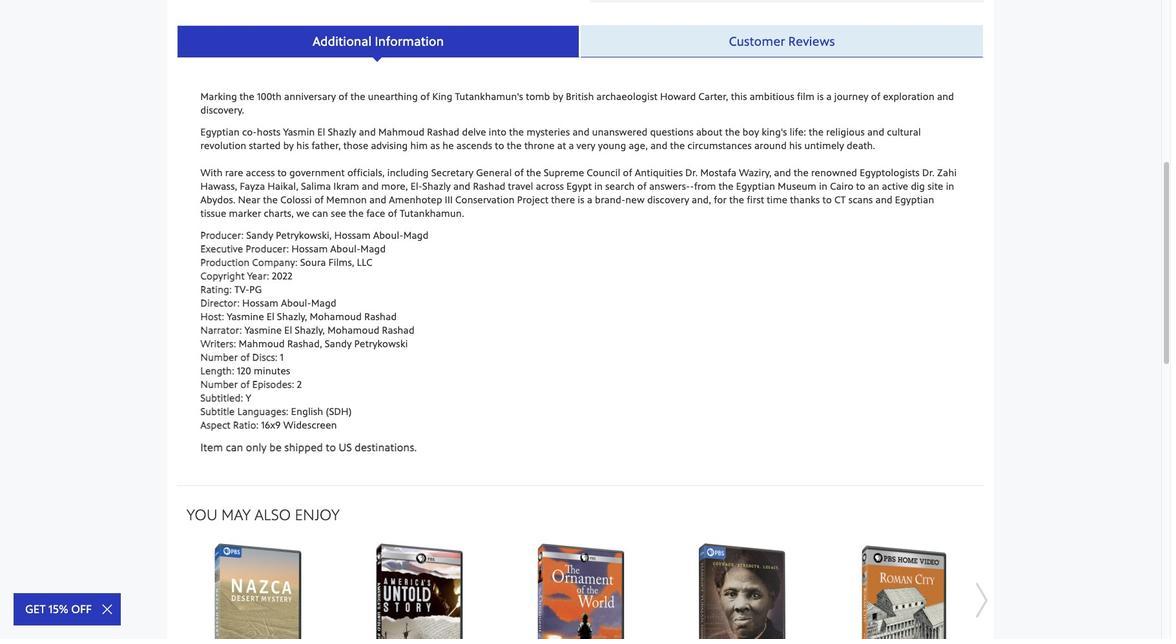 Task type: describe. For each thing, give the bounding box(es) containing it.
of up new
[[638, 180, 647, 192]]

1
[[280, 351, 284, 364]]

can inside with rare access to government officials, including secretary general of the supreme council of antiquities dr. mostafa waziry, and the renowned egyptologists dr. zahi hawass, fayza haikal, salima ikram and more, el-shazly and rashad travel across egypt in search of answers--from the egyptian museum in cairo to an active dig site in abydos. near the colossi of memnon and amenhotep iii conservation project there is a brand-new discovery and, for the first time thanks to ct scans and egyptian tissue marker charts, we can see the face of tutankhamun.
[[312, 207, 328, 219]]

anniversary
[[284, 90, 336, 102]]

and up those
[[359, 126, 376, 138]]

renowned
[[811, 166, 858, 179]]

1 horizontal spatial egyptian
[[736, 180, 776, 192]]

egypt
[[567, 180, 592, 192]]

search
[[605, 180, 635, 192]]

0 horizontal spatial aboul-
[[281, 297, 311, 309]]

mostafa
[[701, 166, 737, 179]]

conservation
[[455, 194, 515, 206]]

and down an
[[876, 194, 893, 206]]

death.
[[847, 139, 876, 152]]

unanswered
[[592, 126, 648, 138]]

father,
[[312, 139, 341, 152]]

by inside marking the 100th anniversary of the unearthing of king tutankhamun's tomb by british archaeologist howard carter, this ambitious film is a journey of exploration and discovery.
[[553, 90, 564, 102]]

rare
[[225, 166, 243, 179]]

of down salima
[[314, 194, 324, 206]]

you may also enjoy
[[187, 505, 340, 525]]

with rare access to government officials, including secretary general of the supreme council of antiquities dr. mostafa waziry, and the renowned egyptologists dr. zahi hawass, fayza haikal, salima ikram and more, el-shazly and rashad travel across egypt in search of answers--from the egyptian museum in cairo to an active dig site in abydos. near the colossi of memnon and amenhotep iii conservation project there is a brand-new discovery and, for the first time thanks to ct scans and egyptian tissue marker charts, we can see the face of tutankhamun.
[[200, 166, 957, 219]]

destinations.
[[355, 440, 417, 454]]

of up search at the right of the page
[[623, 166, 633, 179]]

harriet tubman: visions of freedom dvd image
[[671, 543, 814, 640]]

advising
[[371, 139, 408, 152]]

additional information link
[[177, 25, 580, 58]]

2 vertical spatial magd
[[311, 297, 337, 309]]

1 dr. from the left
[[686, 166, 698, 179]]

answers-
[[649, 180, 690, 192]]

subtitle
[[200, 406, 235, 418]]

hawass,
[[200, 180, 237, 192]]

new
[[626, 194, 645, 206]]

site
[[928, 180, 944, 192]]

item
[[200, 440, 223, 454]]

very
[[577, 139, 596, 152]]

amenhotep
[[389, 194, 442, 206]]

production
[[200, 256, 250, 269]]

year:
[[247, 270, 269, 282]]

marking the 100th anniversary of the unearthing of king tutankhamun's tomb by british archaeologist howard carter, this ambitious film is a journey of exploration and discovery.
[[200, 90, 955, 116]]

company:
[[252, 256, 298, 269]]

egyptian co-hosts yasmin el shazly and mahmoud rashad delve into the mysteries and unanswered questions about the boy king's life: the religious and cultural revolution started by his father, those advising him as he ascends to the throne at a very young age, and the circumstances around his untimely death.
[[200, 126, 921, 152]]

soura
[[300, 256, 326, 269]]

item can only be shipped to us destinations.
[[200, 440, 417, 454]]

1 in from the left
[[595, 180, 603, 192]]

egyptologists
[[860, 166, 920, 179]]

-
[[690, 180, 694, 192]]

co-
[[242, 126, 257, 138]]

information
[[375, 33, 444, 49]]

from
[[694, 180, 716, 192]]

1 horizontal spatial magd
[[361, 243, 386, 255]]

of up 120
[[240, 351, 250, 364]]

episodes:
[[252, 378, 294, 391]]

minutes
[[254, 365, 290, 377]]

we
[[296, 207, 310, 219]]

across
[[536, 180, 564, 192]]

access
[[246, 166, 275, 179]]

may
[[222, 505, 251, 525]]

travel
[[508, 180, 533, 192]]

circumstances
[[688, 139, 752, 152]]

archaeologist
[[597, 90, 658, 102]]

additional information tab
[[177, 25, 581, 58]]

journey
[[835, 90, 869, 102]]

there
[[551, 194, 575, 206]]

egyptian inside the 'egyptian co-hosts yasmin el shazly and mahmoud rashad delve into the mysteries and unanswered questions about the boy king's life: the religious and cultural revolution started by his father, those advising him as he ascends to the throne at a very young age, and the circumstances around his untimely death.'
[[200, 126, 240, 138]]

more,
[[381, 180, 408, 192]]

also
[[255, 505, 291, 525]]

the left 100th
[[240, 90, 255, 102]]

copyright
[[200, 270, 245, 282]]

mahmoud inside producer: sandy petrykowski, hossam aboul-magd executive producer: hossam aboul-magd production company: soura films, llc copyright year: 2022 rating: tv-pg director: hossam aboul-magd host: yasmine el shazly, mohamoud rashad narrator: yasmine el shazly, mohamoud rashad writers: mahmoud rashad, sandy petrykowski number of discs: 1 length: 120 minutes number of episodes: 2 subtitled: y subtitle languages: english (sdh) aspect ratio: 16x9 widescreen
[[239, 338, 285, 350]]

100th
[[257, 90, 282, 102]]

with
[[200, 166, 223, 179]]

tomb
[[526, 90, 550, 102]]

he
[[443, 139, 454, 152]]

a inside marking the 100th anniversary of the unearthing of king tutankhamun's tomb by british archaeologist howard carter, this ambitious film is a journey of exploration and discovery.
[[827, 90, 832, 102]]

started
[[249, 139, 281, 152]]

active
[[882, 180, 909, 192]]

el inside the 'egyptian co-hosts yasmin el shazly and mahmoud rashad delve into the mysteries and unanswered questions about the boy king's life: the religious and cultural revolution started by his father, those advising him as he ascends to the throne at a very young age, and the circumstances around his untimely death.'
[[317, 126, 325, 138]]

us
[[339, 440, 352, 454]]

carter,
[[699, 90, 729, 102]]

1 his from the left
[[297, 139, 309, 152]]

1 horizontal spatial sandy
[[325, 338, 352, 350]]

aspect
[[200, 419, 231, 431]]

2 vertical spatial egyptian
[[895, 194, 935, 206]]

of down 120
[[240, 378, 250, 391]]

0 horizontal spatial producer:
[[200, 229, 244, 241]]

of up travel
[[515, 166, 524, 179]]

the down memnon
[[349, 207, 364, 219]]

ratio:
[[233, 419, 259, 431]]

supreme
[[544, 166, 584, 179]]

rashad inside the 'egyptian co-hosts yasmin el shazly and mahmoud rashad delve into the mysteries and unanswered questions about the boy king's life: the religious and cultural revolution started by his father, those advising him as he ascends to the throne at a very young age, and the circumstances around his untimely death.'
[[427, 126, 460, 138]]

0 vertical spatial sandy
[[246, 229, 273, 241]]

the right for
[[730, 194, 745, 206]]

the up untimely
[[809, 126, 824, 138]]

face
[[366, 207, 385, 219]]

2022
[[272, 270, 293, 282]]

executive
[[200, 243, 243, 255]]

and inside marking the 100th anniversary of the unearthing of king tutankhamun's tomb by british archaeologist howard carter, this ambitious film is a journey of exploration and discovery.
[[937, 90, 955, 102]]

(sdh)
[[326, 406, 352, 418]]

of right the anniversary on the top left of page
[[339, 90, 348, 102]]

customer reviews
[[729, 33, 835, 49]]

the up travel
[[526, 166, 541, 179]]

2 vertical spatial hossam
[[242, 297, 279, 309]]

unearthing
[[368, 90, 418, 102]]

and up death.
[[868, 126, 885, 138]]

2 dr. from the left
[[923, 166, 935, 179]]

ornament of the world dvd image
[[510, 543, 652, 640]]

reviews
[[789, 33, 835, 49]]

the left boy
[[725, 126, 740, 138]]

and down the questions
[[651, 139, 668, 152]]

be
[[269, 440, 282, 454]]

into
[[489, 126, 507, 138]]

him
[[410, 139, 428, 152]]

to left an
[[856, 180, 866, 192]]

untimely
[[805, 139, 845, 152]]

host:
[[200, 311, 224, 323]]

project
[[517, 194, 549, 206]]

this
[[731, 90, 747, 102]]

shazly inside the 'egyptian co-hosts yasmin el shazly and mahmoud rashad delve into the mysteries and unanswered questions about the boy king's life: the religious and cultural revolution started by his father, those advising him as he ascends to the throne at a very young age, and the circumstances around his untimely death.'
[[328, 126, 356, 138]]

by inside the 'egyptian co-hosts yasmin el shazly and mahmoud rashad delve into the mysteries and unanswered questions about the boy king's life: the religious and cultural revolution started by his father, those advising him as he ascends to the throne at a very young age, and the circumstances around his untimely death.'
[[283, 139, 294, 152]]

colossi
[[280, 194, 312, 206]]

waziry,
[[739, 166, 772, 179]]

charts,
[[264, 207, 294, 219]]

tab list containing additional information
[[177, 25, 985, 58]]

hosts
[[257, 126, 281, 138]]

and up very
[[573, 126, 590, 138]]



Task type: locate. For each thing, give the bounding box(es) containing it.
director:
[[200, 297, 240, 309]]

see
[[331, 207, 346, 219]]

1 horizontal spatial dr.
[[923, 166, 935, 179]]

rashad
[[427, 126, 460, 138], [473, 180, 506, 192], [364, 311, 397, 323], [382, 324, 415, 336]]

in down zahi at the top right
[[946, 180, 955, 192]]

2 in from the left
[[819, 180, 828, 192]]

writers:
[[200, 338, 236, 350]]

producer: sandy petrykowski, hossam aboul-magd executive producer: hossam aboul-magd production company: soura films, llc copyright year: 2022 rating: tv-pg director: hossam aboul-magd host: yasmine el shazly, mohamoud rashad narrator: yasmine el shazly, mohamoud rashad writers: mahmoud rashad, sandy petrykowski number of discs: 1 length: 120 minutes number of episodes: 2 subtitled: y subtitle languages: english (sdh) aspect ratio: 16x9 widescreen
[[200, 229, 429, 431]]

those
[[343, 139, 369, 152]]

length:
[[200, 365, 234, 377]]

0 horizontal spatial egyptian
[[200, 126, 240, 138]]

his down life:
[[790, 139, 802, 152]]

1 vertical spatial aboul-
[[330, 243, 361, 255]]

the down the questions
[[670, 139, 685, 152]]

a left "journey"
[[827, 90, 832, 102]]

memnon
[[326, 194, 367, 206]]

mahmoud up advising
[[379, 126, 425, 138]]

0 horizontal spatial a
[[569, 139, 574, 152]]

general
[[476, 166, 512, 179]]

2 vertical spatial a
[[587, 194, 593, 206]]

and right the exploration
[[937, 90, 955, 102]]

0 vertical spatial can
[[312, 207, 328, 219]]

the right into
[[509, 126, 524, 138]]

0 horizontal spatial el
[[267, 311, 275, 323]]

2 vertical spatial el
[[284, 324, 292, 336]]

throne
[[525, 139, 555, 152]]

abydos.
[[200, 194, 236, 206]]

0 vertical spatial shazly,
[[277, 311, 307, 323]]

is inside marking the 100th anniversary of the unearthing of king tutankhamun's tomb by british archaeologist howard carter, this ambitious film is a journey of exploration and discovery.
[[817, 90, 824, 102]]

tv-
[[234, 283, 250, 296]]

mohamoud
[[310, 311, 362, 323], [328, 324, 380, 336]]

1 horizontal spatial is
[[817, 90, 824, 102]]

to down into
[[495, 139, 504, 152]]

1 horizontal spatial mahmoud
[[379, 126, 425, 138]]

films,
[[329, 256, 355, 269]]

iii
[[445, 194, 453, 206]]

marker
[[229, 207, 261, 219]]

and up face
[[369, 194, 387, 206]]

1 horizontal spatial shazly
[[423, 180, 451, 192]]

the up charts,
[[263, 194, 278, 206]]

by
[[553, 90, 564, 102], [283, 139, 294, 152]]

secrets of the dead: america's untold story dvd image
[[348, 543, 490, 640]]

narrator:
[[200, 324, 242, 336]]

to left ct
[[823, 194, 832, 206]]

around
[[755, 139, 787, 152]]

a inside the 'egyptian co-hosts yasmin el shazly and mahmoud rashad delve into the mysteries and unanswered questions about the boy king's life: the religious and cultural revolution started by his father, those advising him as he ascends to the throne at a very young age, and the circumstances around his untimely death.'
[[569, 139, 574, 152]]

is down egypt
[[578, 194, 585, 206]]

1 vertical spatial hossam
[[292, 243, 328, 255]]

shazly inside with rare access to government officials, including secretary general of the supreme council of antiquities dr. mostafa waziry, and the renowned egyptologists dr. zahi hawass, fayza haikal, salima ikram and more, el-shazly and rashad travel across egypt in search of answers--from the egyptian museum in cairo to an active dig site in abydos. near the colossi of memnon and amenhotep iii conservation project there is a brand-new discovery and, for the first time thanks to ct scans and egyptian tissue marker charts, we can see the face of tutankhamun.
[[423, 180, 451, 192]]

to inside the 'egyptian co-hosts yasmin el shazly and mahmoud rashad delve into the mysteries and unanswered questions about the boy king's life: the religious and cultural revolution started by his father, those advising him as he ascends to the throne at a very young age, and the circumstances around his untimely death.'
[[495, 139, 504, 152]]

boy
[[743, 126, 759, 138]]

el up rashad,
[[284, 324, 292, 336]]

the up for
[[719, 180, 734, 192]]

1 vertical spatial number
[[200, 378, 238, 391]]

2 horizontal spatial el
[[317, 126, 325, 138]]

tissue
[[200, 207, 226, 219]]

120
[[237, 365, 251, 377]]

tutankhamun.
[[400, 207, 464, 219]]

number down length:
[[200, 378, 238, 391]]

of right "journey"
[[871, 90, 881, 102]]

0 vertical spatial mahmoud
[[379, 126, 425, 138]]

mahmoud up discs:
[[239, 338, 285, 350]]

egyptian up the first
[[736, 180, 776, 192]]

a down egypt
[[587, 194, 593, 206]]

el up discs:
[[267, 311, 275, 323]]

producer:
[[200, 229, 244, 241], [246, 243, 289, 255]]

of right face
[[388, 207, 397, 219]]

english
[[291, 406, 323, 418]]

yasmine down tv-
[[227, 311, 264, 323]]

1 vertical spatial by
[[283, 139, 294, 152]]

1 vertical spatial shazly
[[423, 180, 451, 192]]

british
[[566, 90, 594, 102]]

0 horizontal spatial in
[[595, 180, 603, 192]]

ikram
[[334, 180, 359, 192]]

1 horizontal spatial producer:
[[246, 243, 289, 255]]

0 horizontal spatial hossam
[[242, 297, 279, 309]]

sandy down marker
[[246, 229, 273, 241]]

1 horizontal spatial a
[[587, 194, 593, 206]]

questions
[[650, 126, 694, 138]]

0 horizontal spatial magd
[[311, 297, 337, 309]]

mysteries
[[527, 126, 570, 138]]

el up father,
[[317, 126, 325, 138]]

hossam down pg
[[242, 297, 279, 309]]

cairo
[[830, 180, 854, 192]]

0 vertical spatial egyptian
[[200, 126, 240, 138]]

1 vertical spatial mahmoud
[[239, 338, 285, 350]]

0 horizontal spatial is
[[578, 194, 585, 206]]

2
[[297, 378, 302, 391]]

hossam down see
[[334, 229, 371, 241]]

nova: nazca desert mystery dvd image
[[187, 543, 329, 640]]

shazly up iii
[[423, 180, 451, 192]]

salima
[[301, 180, 331, 192]]

zahi
[[938, 166, 957, 179]]

rashad inside with rare access to government officials, including secretary general of the supreme council of antiquities dr. mostafa waziry, and the renowned egyptologists dr. zahi hawass, fayza haikal, salima ikram and more, el-shazly and rashad travel across egypt in search of answers--from the egyptian museum in cairo to an active dig site in abydos. near the colossi of memnon and amenhotep iii conservation project there is a brand-new discovery and, for the first time thanks to ct scans and egyptian tissue marker charts, we can see the face of tutankhamun.
[[473, 180, 506, 192]]

0 horizontal spatial can
[[226, 440, 243, 454]]

producer: up company:
[[246, 243, 289, 255]]

mohamoud up rashad,
[[310, 311, 362, 323]]

by right the tomb
[[553, 90, 564, 102]]

additional information
[[313, 33, 444, 49]]

2 horizontal spatial egyptian
[[895, 194, 935, 206]]

0 vertical spatial hossam
[[334, 229, 371, 241]]

council
[[587, 166, 621, 179]]

pg
[[250, 283, 262, 296]]

to up haikal,
[[277, 166, 287, 179]]

el-
[[411, 180, 423, 192]]

1 horizontal spatial el
[[284, 324, 292, 336]]

2 his from the left
[[790, 139, 802, 152]]

1 vertical spatial mohamoud
[[328, 324, 380, 336]]

you
[[187, 505, 218, 525]]

as
[[430, 139, 440, 152]]

1 vertical spatial producer:
[[246, 243, 289, 255]]

religious
[[827, 126, 865, 138]]

ascends
[[457, 139, 493, 152]]

his
[[297, 139, 309, 152], [790, 139, 802, 152]]

1 vertical spatial a
[[569, 139, 574, 152]]

petrykowski
[[354, 338, 408, 350]]

and down 'officials,'
[[362, 180, 379, 192]]

hossam up soura
[[292, 243, 328, 255]]

0 horizontal spatial by
[[283, 139, 294, 152]]

including
[[387, 166, 429, 179]]

tutankhamun's
[[455, 90, 524, 102]]

only
[[246, 440, 267, 454]]

dr. up site
[[923, 166, 935, 179]]

1 number from the top
[[200, 351, 238, 364]]

customer reviews tab
[[581, 25, 985, 58]]

1 horizontal spatial can
[[312, 207, 328, 219]]

first
[[747, 194, 765, 206]]

rating:
[[200, 283, 232, 296]]

customer
[[729, 33, 786, 49]]

slide carousel right image
[[976, 583, 988, 619]]

0 vertical spatial yasmine
[[227, 311, 264, 323]]

the
[[240, 90, 255, 102], [351, 90, 366, 102], [509, 126, 524, 138], [725, 126, 740, 138], [809, 126, 824, 138], [507, 139, 522, 152], [670, 139, 685, 152], [526, 166, 541, 179], [794, 166, 809, 179], [719, 180, 734, 192], [263, 194, 278, 206], [730, 194, 745, 206], [349, 207, 364, 219]]

number down 'writers:'
[[200, 351, 238, 364]]

magd down soura
[[311, 297, 337, 309]]

a inside with rare access to government officials, including secretary general of the supreme council of antiquities dr. mostafa waziry, and the renowned egyptologists dr. zahi hawass, fayza haikal, salima ikram and more, el-shazly and rashad travel across egypt in search of answers--from the egyptian museum in cairo to an active dig site in abydos. near the colossi of memnon and amenhotep iii conservation project there is a brand-new discovery and, for the first time thanks to ct scans and egyptian tissue marker charts, we can see the face of tutankhamun.
[[587, 194, 593, 206]]

antiquities
[[635, 166, 683, 179]]

near
[[238, 194, 260, 206]]

0 horizontal spatial shazly
[[328, 126, 356, 138]]

magd up llc
[[361, 243, 386, 255]]

16x9
[[261, 419, 281, 431]]

2 horizontal spatial in
[[946, 180, 955, 192]]

tab list
[[177, 25, 985, 58]]

0 horizontal spatial his
[[297, 139, 309, 152]]

is inside with rare access to government officials, including secretary general of the supreme council of antiquities dr. mostafa waziry, and the renowned egyptologists dr. zahi hawass, fayza haikal, salima ikram and more, el-shazly and rashad travel across egypt in search of answers--from the egyptian museum in cairo to an active dig site in abydos. near the colossi of memnon and amenhotep iii conservation project there is a brand-new discovery and, for the first time thanks to ct scans and egyptian tissue marker charts, we can see the face of tutankhamun.
[[578, 194, 585, 206]]

the up the museum in the right of the page
[[794, 166, 809, 179]]

and up the museum in the right of the page
[[774, 166, 791, 179]]

david macaulay: roman city dvd image
[[833, 543, 975, 640]]

his down the yasmin
[[297, 139, 309, 152]]

1 vertical spatial is
[[578, 194, 585, 206]]

can left only
[[226, 440, 243, 454]]

dr.
[[686, 166, 698, 179], [923, 166, 935, 179]]

0 horizontal spatial sandy
[[246, 229, 273, 241]]

aboul- down 2022
[[281, 297, 311, 309]]

to
[[495, 139, 504, 152], [277, 166, 287, 179], [856, 180, 866, 192], [823, 194, 832, 206], [326, 440, 336, 454]]

2 horizontal spatial aboul-
[[373, 229, 404, 241]]

1 vertical spatial shazly,
[[295, 324, 325, 336]]

museum
[[778, 180, 817, 192]]

for
[[714, 194, 727, 206]]

dig
[[911, 180, 925, 192]]

2 vertical spatial aboul-
[[281, 297, 311, 309]]

secretary
[[431, 166, 474, 179]]

a right at
[[569, 139, 574, 152]]

0 vertical spatial aboul-
[[373, 229, 404, 241]]

yasmine up discs:
[[245, 324, 282, 336]]

of left king
[[421, 90, 430, 102]]

an
[[868, 180, 880, 192]]

mohamoud up the petrykowski
[[328, 324, 380, 336]]

0 horizontal spatial mahmoud
[[239, 338, 285, 350]]

the left the unearthing
[[351, 90, 366, 102]]

marking
[[200, 90, 237, 102]]

1 horizontal spatial by
[[553, 90, 564, 102]]

shazly,
[[277, 311, 307, 323], [295, 324, 325, 336]]

magd down tutankhamun.
[[403, 229, 429, 241]]

0 vertical spatial shazly
[[328, 126, 356, 138]]

film
[[797, 90, 815, 102]]

the left the "throne" at the left top
[[507, 139, 522, 152]]

0 vertical spatial mohamoud
[[310, 311, 362, 323]]

1 vertical spatial sandy
[[325, 338, 352, 350]]

0 vertical spatial by
[[553, 90, 564, 102]]

1 vertical spatial el
[[267, 311, 275, 323]]

2 number from the top
[[200, 378, 238, 391]]

1 horizontal spatial his
[[790, 139, 802, 152]]

3 in from the left
[[946, 180, 955, 192]]

rashad,
[[287, 338, 322, 350]]

in down renowned
[[819, 180, 828, 192]]

1 horizontal spatial hossam
[[292, 243, 328, 255]]

2 horizontal spatial a
[[827, 90, 832, 102]]

0 vertical spatial magd
[[403, 229, 429, 241]]

0 vertical spatial is
[[817, 90, 824, 102]]

age,
[[629, 139, 648, 152]]

shazly up those
[[328, 126, 356, 138]]

0 horizontal spatial dr.
[[686, 166, 698, 179]]

discovery
[[647, 194, 689, 206]]

1 horizontal spatial in
[[819, 180, 828, 192]]

el
[[317, 126, 325, 138], [267, 311, 275, 323], [284, 324, 292, 336]]

haikal,
[[268, 180, 299, 192]]

0 vertical spatial number
[[200, 351, 238, 364]]

dr. up -
[[686, 166, 698, 179]]

0 vertical spatial producer:
[[200, 229, 244, 241]]

by down the yasmin
[[283, 139, 294, 152]]

1 vertical spatial yasmine
[[245, 324, 282, 336]]

scans
[[849, 194, 873, 206]]

egyptian down dig
[[895, 194, 935, 206]]

1 vertical spatial can
[[226, 440, 243, 454]]

aboul- down face
[[373, 229, 404, 241]]

to left us
[[326, 440, 336, 454]]

2 horizontal spatial magd
[[403, 229, 429, 241]]

1 horizontal spatial aboul-
[[330, 243, 361, 255]]

0 vertical spatial a
[[827, 90, 832, 102]]

producer: up executive
[[200, 229, 244, 241]]

mahmoud
[[379, 126, 425, 138], [239, 338, 285, 350]]

in down the council in the top right of the page
[[595, 180, 603, 192]]

1 vertical spatial magd
[[361, 243, 386, 255]]

can right 'we'
[[312, 207, 328, 219]]

is right film
[[817, 90, 824, 102]]

0 vertical spatial el
[[317, 126, 325, 138]]

yasmin
[[283, 126, 315, 138]]

enjoy
[[295, 505, 340, 525]]

fayza
[[240, 180, 265, 192]]

and down secretary
[[454, 180, 471, 192]]

sandy right rashad,
[[325, 338, 352, 350]]

2 horizontal spatial hossam
[[334, 229, 371, 241]]

aboul- up films,
[[330, 243, 361, 255]]

about
[[696, 126, 723, 138]]

mahmoud inside the 'egyptian co-hosts yasmin el shazly and mahmoud rashad delve into the mysteries and unanswered questions about the boy king's life: the religious and cultural revolution started by his father, those advising him as he ascends to the throne at a very young age, and the circumstances around his untimely death.'
[[379, 126, 425, 138]]

1 vertical spatial egyptian
[[736, 180, 776, 192]]

egyptian up "revolution"
[[200, 126, 240, 138]]



Task type: vqa. For each thing, say whether or not it's contained in the screenshot.
better
no



